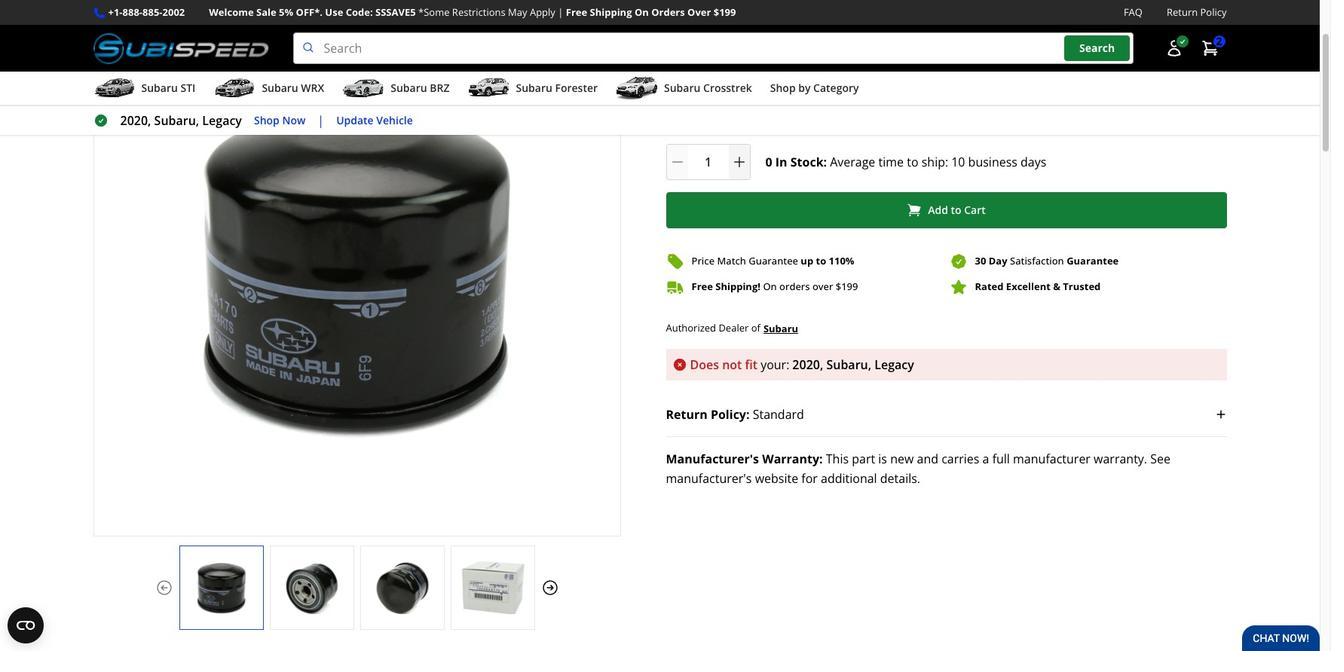 Task type: vqa. For each thing, say whether or not it's contained in the screenshot.
Product Descriptions & Specs
no



Task type: locate. For each thing, give the bounding box(es) containing it.
to right up on the top right
[[816, 254, 827, 268]]

0 vertical spatial full
[[704, 108, 721, 124]]

shop inside shop now link
[[254, 113, 280, 127]]

your:
[[761, 357, 790, 373]]

trusted
[[1064, 280, 1101, 293]]

brz
[[430, 81, 450, 95]]

0 horizontal spatial |
[[318, 112, 324, 129]]

2 horizontal spatial to
[[951, 203, 962, 217]]

of
[[915, 108, 926, 124], [752, 321, 761, 335]]

manufacturer's
[[666, 470, 752, 487]]

1 horizontal spatial full
[[993, 451, 1010, 467]]

None number field
[[666, 144, 751, 180]]

wrx
[[882, 11, 915, 32], [301, 81, 324, 95]]

a subaru brz thumbnail image image
[[343, 77, 385, 100]]

1 vertical spatial to
[[951, 203, 962, 217]]

up
[[801, 254, 814, 268]]

shop left now on the left top
[[254, 113, 280, 127]]

1 horizontal spatial legacy
[[875, 357, 915, 373]]

0 vertical spatial $199
[[714, 5, 736, 19]]

price match guarantee up to 110%
[[692, 254, 855, 268]]

0 vertical spatial return
[[1167, 5, 1198, 19]]

subaru oem oil filter - 2015+ wrx
[[666, 11, 915, 32]]

return left policy: at the right bottom of page
[[666, 406, 708, 423]]

subaru,
[[154, 112, 199, 129], [827, 357, 872, 373]]

on left orders
[[763, 280, 777, 293]]

0 horizontal spatial of
[[752, 321, 761, 335]]

| right apply
[[558, 5, 564, 19]]

subaru brz button
[[343, 75, 450, 105]]

0 vertical spatial shop
[[771, 81, 796, 95]]

on
[[635, 5, 649, 19], [763, 280, 777, 293]]

subaru inside dropdown button
[[141, 81, 178, 95]]

2 in from the left
[[740, 108, 751, 124]]

in
[[690, 108, 701, 124], [740, 108, 751, 124]]

guarantee up free shipping! on orders over $199 on the top right of the page
[[749, 254, 799, 268]]

0 horizontal spatial return
[[666, 406, 708, 423]]

0 horizontal spatial guarantee
[[749, 254, 799, 268]]

subaru forester button
[[468, 75, 598, 105]]

subaru up pay
[[664, 81, 701, 95]]

this
[[826, 451, 849, 467]]

shop inside shop by category dropdown button
[[771, 81, 796, 95]]

subaru inside authorized dealer of subaru
[[764, 322, 799, 335]]

subaru left sti
[[141, 81, 178, 95]]

decrement image
[[670, 154, 685, 169]]

2020, right your: in the bottom of the page
[[793, 357, 824, 373]]

1 horizontal spatial subaru,
[[827, 357, 872, 373]]

search
[[1080, 41, 1116, 55]]

wrx right 2015+
[[882, 11, 915, 32]]

on left 'orders'
[[635, 5, 649, 19]]

full inside this part is new and carries a full manufacturer warranty. see manufacturer's website for additional details.
[[993, 451, 1010, 467]]

0 vertical spatial wrx
[[882, 11, 915, 32]]

and
[[917, 451, 939, 467]]

return
[[1167, 5, 1198, 19], [666, 406, 708, 423]]

subaru crosstrek
[[664, 81, 752, 95]]

subaru up shop now
[[262, 81, 298, 95]]

0 vertical spatial on
[[635, 5, 649, 19]]

| right now on the left top
[[318, 112, 324, 129]]

110%
[[829, 254, 855, 268]]

0 horizontal spatial on
[[635, 5, 649, 19]]

30 day satisfaction guarantee
[[975, 254, 1119, 268]]

0 vertical spatial legacy
[[202, 112, 242, 129]]

1 vertical spatial of
[[752, 321, 761, 335]]

0 horizontal spatial wrx
[[301, 81, 324, 95]]

subaru wrx button
[[214, 75, 324, 105]]

subaru for subaru sti
[[141, 81, 178, 95]]

0 vertical spatial |
[[558, 5, 564, 19]]

in right pay
[[690, 108, 701, 124]]

in
[[776, 154, 788, 170]]

to right add
[[951, 203, 962, 217]]

subaru for subaru oem oil filter - 2015+ wrx
[[666, 11, 718, 32]]

full
[[704, 108, 721, 124], [993, 451, 1010, 467]]

subaru inside dropdown button
[[391, 81, 427, 95]]

1 vertical spatial 2020,
[[793, 357, 824, 373]]

free shipping! on orders over $199
[[692, 280, 859, 293]]

2020, down subaru sti dropdown button
[[120, 112, 151, 129]]

wrx up now on the left top
[[301, 81, 324, 95]]

2 vertical spatial to
[[816, 254, 827, 268]]

free right apply
[[566, 5, 588, 19]]

free
[[813, 108, 837, 124]]

1 vertical spatial legacy
[[875, 357, 915, 373]]

1 vertical spatial |
[[318, 112, 324, 129]]

see
[[1151, 451, 1171, 467]]

1 vertical spatial full
[[993, 451, 1010, 467]]

shop
[[771, 81, 796, 95], [254, 113, 280, 127]]

full right "a"
[[993, 451, 1010, 467]]

0 vertical spatial of
[[915, 108, 926, 124]]

for
[[802, 470, 818, 487]]

1 vertical spatial subaru,
[[827, 357, 872, 373]]

subaru, right your: in the bottom of the page
[[827, 357, 872, 373]]

1 vertical spatial return
[[666, 406, 708, 423]]

2002
[[163, 5, 185, 19]]

shop left by
[[771, 81, 796, 95]]

days
[[1021, 154, 1047, 170]]

4
[[754, 108, 761, 124]]

warranty:
[[763, 451, 823, 467]]

guarantee up trusted
[[1067, 254, 1119, 268]]

shop now link
[[254, 112, 306, 129]]

-
[[826, 11, 831, 32]]

additional
[[821, 470, 878, 487]]

subaru up your: in the bottom of the page
[[764, 322, 799, 335]]

shop by category button
[[771, 75, 859, 105]]

1 vertical spatial on
[[763, 280, 777, 293]]

standard
[[753, 406, 805, 423]]

1 horizontal spatial wrx
[[882, 11, 915, 32]]

0 horizontal spatial to
[[816, 254, 827, 268]]

0 horizontal spatial free
[[566, 5, 588, 19]]

subaru, down subaru sti
[[154, 112, 199, 129]]

1 vertical spatial wrx
[[301, 81, 324, 95]]

1 guarantee from the left
[[749, 254, 799, 268]]

1 horizontal spatial return
[[1167, 5, 1198, 19]]

not
[[723, 357, 742, 373]]

legacy
[[202, 112, 242, 129], [875, 357, 915, 373]]

1 horizontal spatial |
[[558, 5, 564, 19]]

to right time
[[907, 154, 919, 170]]

0 horizontal spatial legacy
[[202, 112, 242, 129]]

in left "4" on the top
[[740, 108, 751, 124]]

interest-
[[764, 108, 813, 124]]

subaru left brz
[[391, 81, 427, 95]]

shop now
[[254, 113, 306, 127]]

1 horizontal spatial of
[[915, 108, 926, 124]]

this part is new and carries a full manufacturer warranty. see manufacturer's website for additional details.
[[666, 451, 1171, 487]]

1 horizontal spatial shop
[[771, 81, 796, 95]]

1 vertical spatial shop
[[254, 113, 280, 127]]

0 horizontal spatial in
[[690, 108, 701, 124]]

$199
[[714, 5, 736, 19], [836, 280, 859, 293]]

free down price
[[692, 280, 713, 293]]

faq
[[1124, 5, 1143, 19]]

update vehicle
[[336, 113, 413, 127]]

0 horizontal spatial subaru,
[[154, 112, 199, 129]]

subaru wrx
[[262, 81, 324, 95]]

of left $2.40
[[915, 108, 926, 124]]

to
[[907, 154, 919, 170], [951, 203, 962, 217], [816, 254, 827, 268]]

1 horizontal spatial in
[[740, 108, 751, 124]]

subaru up search input field
[[666, 11, 718, 32]]

oem
[[722, 11, 756, 32]]

0 vertical spatial to
[[907, 154, 919, 170]]

sub15208aa170 oem subaru oil filter - 2015-2020 wrx, image
[[180, 562, 263, 615], [270, 562, 353, 615], [361, 562, 444, 615], [451, 562, 534, 615]]

0 horizontal spatial shop
[[254, 113, 280, 127]]

of right 'dealer'
[[752, 321, 761, 335]]

subaru for subaru brz
[[391, 81, 427, 95]]

return left the policy
[[1167, 5, 1198, 19]]

add to cart button
[[666, 192, 1227, 228]]

oil
[[760, 11, 781, 32]]

shop by category
[[771, 81, 859, 95]]

authorized dealer of subaru
[[666, 321, 799, 335]]

manufacturer
[[1014, 451, 1091, 467]]

1 vertical spatial free
[[692, 280, 713, 293]]

now
[[282, 113, 306, 127]]

subaru left forester
[[516, 81, 553, 95]]

0 vertical spatial 2020,
[[120, 112, 151, 129]]

faq link
[[1124, 5, 1143, 20]]

2020,
[[120, 112, 151, 129], [793, 357, 824, 373]]

2 sub15208aa170 oem subaru oil filter - 2015-2020 wrx, image from the left
[[270, 562, 353, 615]]

|
[[558, 5, 564, 19], [318, 112, 324, 129]]

2
[[1217, 34, 1223, 49]]

fit
[[746, 357, 758, 373]]

manufacturer's warranty:
[[666, 451, 823, 467]]

ship:
[[922, 154, 949, 170]]

0 vertical spatial free
[[566, 5, 588, 19]]

2020, subaru, legacy
[[120, 112, 242, 129]]

dealer
[[719, 321, 749, 335]]

guarantee
[[749, 254, 799, 268], [1067, 254, 1119, 268]]

a subaru crosstrek thumbnail image image
[[616, 77, 658, 100]]

1 horizontal spatial guarantee
[[1067, 254, 1119, 268]]

satisfaction
[[1011, 254, 1065, 268]]

use
[[325, 5, 343, 19]]

1 horizontal spatial 2020,
[[793, 357, 824, 373]]

1 horizontal spatial $199
[[836, 280, 859, 293]]

rated excellent & trusted
[[975, 280, 1101, 293]]

full left or
[[704, 108, 721, 124]]



Task type: describe. For each thing, give the bounding box(es) containing it.
subaru crosstrek button
[[616, 75, 752, 105]]

category
[[814, 81, 859, 95]]

3 sub15208aa170 oem subaru oil filter - 2015-2020 wrx, image from the left
[[361, 562, 444, 615]]

warranty.
[[1094, 451, 1148, 467]]

return for return policy
[[1167, 5, 1198, 19]]

price
[[692, 254, 715, 268]]

return policy
[[1167, 5, 1227, 19]]

0 horizontal spatial full
[[704, 108, 721, 124]]

update vehicle button
[[336, 112, 413, 129]]

button image
[[1166, 39, 1184, 57]]

10
[[952, 154, 966, 170]]

subaru forester
[[516, 81, 598, 95]]

installments
[[840, 108, 912, 124]]

&
[[1054, 280, 1061, 293]]

policy
[[1201, 5, 1227, 19]]

2 button
[[1194, 33, 1227, 63]]

.
[[960, 108, 964, 124]]

sale
[[256, 5, 277, 19]]

orders
[[652, 5, 685, 19]]

30
[[975, 254, 987, 268]]

shipping
[[590, 5, 632, 19]]

+1-888-885-2002
[[108, 5, 185, 19]]

average
[[830, 154, 876, 170]]

subaru link
[[764, 320, 799, 337]]

restrictions
[[452, 5, 506, 19]]

carries
[[942, 451, 980, 467]]

policy:
[[711, 406, 750, 423]]

crosstrek
[[704, 81, 752, 95]]

a subaru sti thumbnail image image
[[93, 77, 135, 100]]

off*.
[[296, 5, 323, 19]]

subaru for subaru crosstrek
[[664, 81, 701, 95]]

forester
[[555, 81, 598, 95]]

a
[[983, 451, 990, 467]]

add to cart
[[928, 203, 986, 217]]

0
[[766, 154, 773, 170]]

welcome sale 5% off*. use code: sssave5
[[209, 5, 416, 19]]

5%
[[279, 5, 294, 19]]

open widget image
[[8, 608, 44, 644]]

1 horizontal spatial to
[[907, 154, 919, 170]]

return for return policy: standard
[[666, 406, 708, 423]]

manufacturer's
[[666, 451, 759, 467]]

business
[[969, 154, 1018, 170]]

over
[[813, 280, 834, 293]]

0 horizontal spatial 2020,
[[120, 112, 151, 129]]

2015+
[[835, 11, 878, 32]]

cart
[[965, 203, 986, 217]]

*some restrictions may apply | free shipping on orders over $199
[[419, 5, 736, 19]]

sti
[[181, 81, 196, 95]]

a subaru forester thumbnail image image
[[468, 77, 510, 100]]

subaru sti
[[141, 81, 196, 95]]

subaru for subaru forester
[[516, 81, 553, 95]]

pay in full or in 4 interest-free installments of $2.40 .
[[666, 108, 964, 124]]

$2.40
[[929, 108, 960, 124]]

increment image
[[732, 154, 747, 169]]

does not fit your: 2020, subaru, legacy
[[690, 357, 915, 373]]

authorized
[[666, 321, 716, 335]]

shipping!
[[716, 280, 761, 293]]

to inside button
[[951, 203, 962, 217]]

2 guarantee from the left
[[1067, 254, 1119, 268]]

or
[[724, 108, 737, 124]]

shop for shop now
[[254, 113, 280, 127]]

search input field
[[293, 33, 1134, 64]]

a subaru wrx thumbnail image image
[[214, 77, 256, 100]]

1 vertical spatial $199
[[836, 280, 859, 293]]

pay
[[666, 108, 687, 124]]

0 in stock: average time to ship: 10 business days
[[766, 154, 1047, 170]]

details.
[[881, 470, 921, 487]]

rated
[[975, 280, 1004, 293]]

subispeed logo image
[[93, 33, 269, 64]]

4 sub15208aa170 oem subaru oil filter - 2015-2020 wrx, image from the left
[[451, 562, 534, 615]]

sssave5
[[376, 5, 416, 19]]

update
[[336, 113, 374, 127]]

may
[[508, 5, 528, 19]]

wrx inside the "subaru wrx" dropdown button
[[301, 81, 324, 95]]

of inside authorized dealer of subaru
[[752, 321, 761, 335]]

1 sub15208aa170 oem subaru oil filter - 2015-2020 wrx, image from the left
[[180, 562, 263, 615]]

1 in from the left
[[690, 108, 701, 124]]

+1-
[[108, 5, 123, 19]]

1 horizontal spatial on
[[763, 280, 777, 293]]

1 horizontal spatial free
[[692, 280, 713, 293]]

is
[[879, 451, 888, 467]]

search button
[[1065, 36, 1131, 61]]

go to right image image
[[541, 579, 559, 597]]

subaru sti button
[[93, 75, 196, 105]]

part
[[852, 451, 876, 467]]

welcome
[[209, 5, 254, 19]]

excellent
[[1007, 280, 1051, 293]]

shop for shop by category
[[771, 81, 796, 95]]

website
[[755, 470, 799, 487]]

0 horizontal spatial $199
[[714, 5, 736, 19]]

by
[[799, 81, 811, 95]]

stock:
[[791, 154, 827, 170]]

orders
[[780, 280, 810, 293]]

filter
[[785, 11, 822, 32]]

new
[[891, 451, 914, 467]]

0 vertical spatial subaru,
[[154, 112, 199, 129]]

885-
[[143, 5, 163, 19]]

return policy: standard
[[666, 406, 805, 423]]

add
[[928, 203, 949, 217]]

day
[[989, 254, 1008, 268]]

subaru for subaru wrx
[[262, 81, 298, 95]]

$9.58
[[666, 67, 728, 99]]



